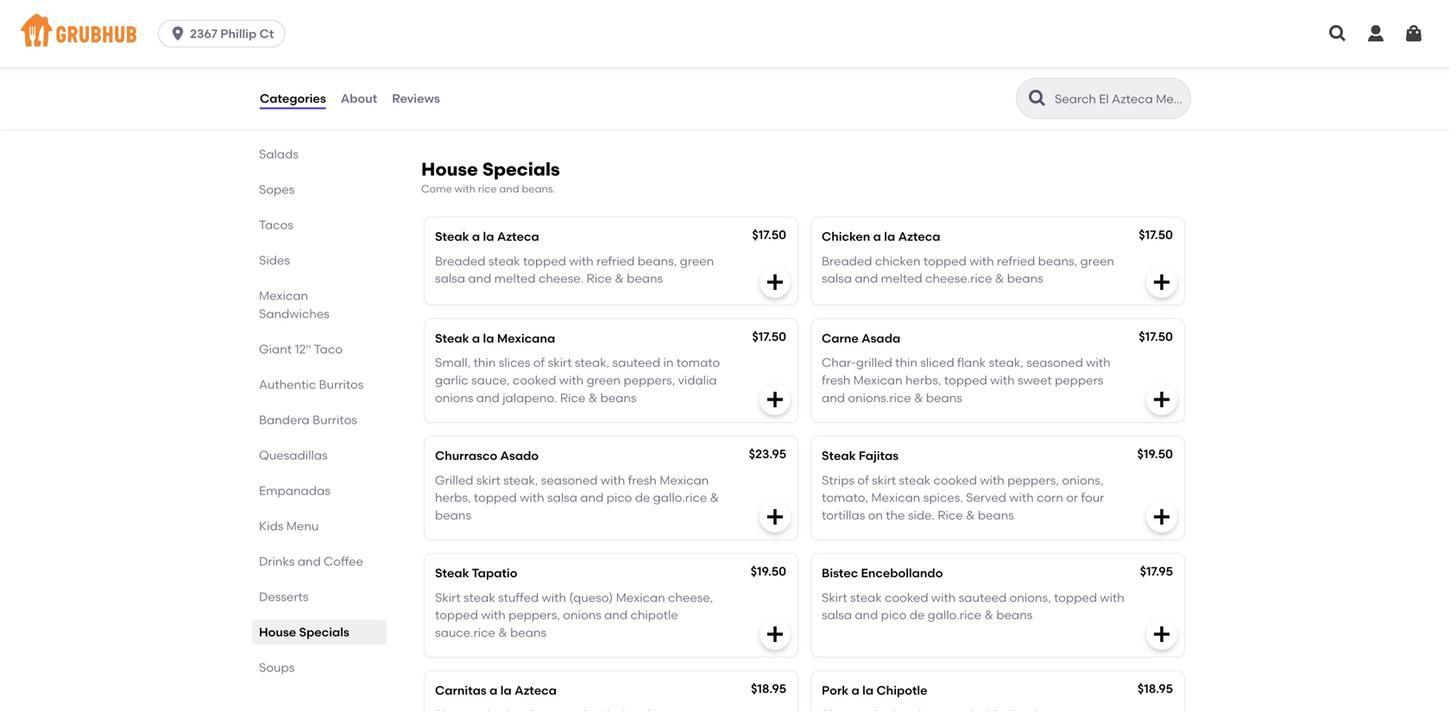 Task type: locate. For each thing, give the bounding box(es) containing it.
1 vertical spatial $19.50
[[751, 564, 787, 579]]

1 vertical spatial of
[[858, 473, 869, 488]]

steak, inside grilled skirt steak, seasoned with fresh mexican herbs, topped with salsa and pico de gallo.rice & beans
[[503, 473, 538, 488]]

house inside tab
[[259, 625, 296, 640]]

green inside the breaded chicken topped with refried beans, green salsa and melted cheese.rice & beans
[[1081, 254, 1115, 268]]

0 horizontal spatial thin
[[474, 355, 496, 370]]

2 vertical spatial rice
[[938, 508, 963, 523]]

1 vertical spatial herbs,
[[435, 490, 471, 505]]

tortillas
[[822, 508, 865, 523]]

2 horizontal spatial steak,
[[989, 355, 1024, 370]]

asada
[[862, 331, 901, 346]]

1 vertical spatial sauteed
[[959, 590, 1007, 605]]

with inside the breaded steak topped with refried beans, green salsa and melted cheese. rice & beans
[[569, 254, 594, 268]]

1 refried from the left
[[597, 254, 635, 268]]

1 horizontal spatial onions
[[563, 608, 602, 623]]

steak tapatio
[[435, 566, 518, 581]]

2 horizontal spatial skirt
[[872, 473, 896, 488]]

1 vertical spatial peppers,
[[1008, 473, 1059, 488]]

seasoned inside char-grilled thin sliced flank steak, seasoned with fresh mexican herbs, topped with sweet peppers and onions.rice & beans
[[1027, 355, 1083, 370]]

house specials come with rice and beans.
[[421, 158, 560, 195]]

beans, inside the breaded chicken topped with refried beans, green salsa and melted cheese.rice & beans
[[1038, 254, 1078, 268]]

beans inside the breaded steak topped with refried beans, green salsa and melted cheese. rice & beans
[[627, 271, 663, 286]]

green
[[680, 254, 714, 268], [1081, 254, 1115, 268], [587, 373, 621, 388]]

mexican inside strips of skirt steak cooked with peppers, onions, tomato, mexican spices. served with corn or four tortillas on the side. rice & beans
[[871, 490, 921, 505]]

specials for house specials come with rice and beans.
[[482, 158, 560, 181]]

onions.rice
[[848, 390, 911, 405]]

1 horizontal spatial cooked
[[885, 590, 929, 605]]

house inside house specials come with rice and beans.
[[421, 158, 478, 181]]

1 $18.95 from the left
[[751, 682, 787, 696]]

gallo.rice inside skirt steak cooked with sauteed onions, topped with salsa and pico de gallo.rice & beans
[[928, 608, 982, 623]]

svg image for skirt steak cooked with sauteed onions, topped with salsa and pico de gallo.rice & beans
[[1152, 624, 1172, 645]]

steak inside skirt steak cooked with sauteed onions, topped with salsa and pico de gallo.rice & beans
[[850, 590, 882, 605]]

la left "mexicana"
[[483, 331, 494, 346]]

steak up small,
[[435, 331, 469, 346]]

skirt down churrasco asado
[[476, 473, 501, 488]]

steak, inside char-grilled thin sliced flank steak, seasoned with fresh mexican herbs, topped with sweet peppers and onions.rice & beans
[[989, 355, 1024, 370]]

mexicana
[[497, 331, 555, 346]]

0 horizontal spatial pico
[[607, 490, 632, 505]]

2 beans, from the left
[[1038, 254, 1078, 268]]

herbs, down "grilled"
[[435, 490, 471, 505]]

0 vertical spatial house
[[421, 158, 478, 181]]

herbs, down sliced
[[906, 373, 942, 388]]

chicken a la azteca
[[822, 229, 941, 244]]

burritos for bandera burritos
[[313, 413, 357, 427]]

svg image inside 2367 phillip ct button
[[169, 25, 187, 42]]

skirt inside strips of skirt steak cooked with peppers, onions, tomato, mexican spices. served with corn or four tortillas on the side. rice & beans
[[872, 473, 896, 488]]

beans,
[[638, 254, 677, 268], [1038, 254, 1078, 268]]

breaded inside the breaded chicken topped with refried beans, green salsa and melted cheese.rice & beans
[[822, 254, 872, 268]]

1 horizontal spatial $19.50
[[1138, 447, 1173, 461]]

$23.95
[[749, 447, 787, 461]]

1 horizontal spatial house
[[421, 158, 478, 181]]

1 vertical spatial fresh
[[628, 473, 657, 488]]

0 horizontal spatial seasoned
[[541, 473, 598, 488]]

svg image
[[1366, 23, 1387, 44], [1404, 23, 1425, 44], [765, 272, 786, 293], [1152, 272, 1172, 293], [1152, 389, 1172, 410], [765, 507, 786, 528], [765, 624, 786, 645]]

and inside drinks and coffee tab
[[298, 554, 321, 569]]

topped inside char-grilled thin sliced flank steak, seasoned with fresh mexican herbs, topped with sweet peppers and onions.rice & beans
[[944, 373, 988, 388]]

churrasco asado
[[435, 448, 539, 463]]

0 horizontal spatial cooked
[[513, 373, 556, 388]]

house up come
[[421, 158, 478, 181]]

specials inside house specials tab
[[299, 625, 349, 640]]

1 beans, from the left
[[638, 254, 677, 268]]

peppers, down stuffed
[[509, 608, 560, 623]]

steak left the tapatio
[[435, 566, 469, 581]]

1 breaded from the left
[[435, 254, 486, 268]]

azteca for chicken
[[898, 229, 941, 244]]

0 horizontal spatial house
[[259, 625, 296, 640]]

seasoned inside grilled skirt steak, seasoned with fresh mexican herbs, topped with salsa and pico de gallo.rice & beans
[[541, 473, 598, 488]]

green inside the breaded steak topped with refried beans, green salsa and melted cheese. rice & beans
[[680, 254, 714, 268]]

de
[[635, 490, 650, 505], [910, 608, 925, 623]]

cooked up spices.
[[934, 473, 977, 488]]

peppers, inside strips of skirt steak cooked with peppers, onions, tomato, mexican spices. served with corn or four tortillas on the side. rice & beans
[[1008, 473, 1059, 488]]

1 horizontal spatial herbs,
[[906, 373, 942, 388]]

1 horizontal spatial steak,
[[575, 355, 610, 370]]

salsa
[[435, 271, 465, 286], [822, 271, 852, 286], [547, 490, 578, 505], [822, 608, 852, 623]]

skirt down the fajitas
[[872, 473, 896, 488]]

2367
[[190, 26, 218, 41]]

green for breaded chicken topped with refried beans, green salsa and melted cheese.rice & beans
[[1081, 254, 1115, 268]]

0 horizontal spatial refried
[[597, 254, 635, 268]]

cheese.rice
[[926, 271, 992, 286]]

melted down 'chicken'
[[881, 271, 923, 286]]

0 horizontal spatial melted
[[494, 271, 536, 286]]

beans.
[[522, 183, 556, 195]]

1 horizontal spatial thin
[[895, 355, 918, 370]]

0 horizontal spatial gallo.rice
[[653, 490, 707, 505]]

$17.50 for breaded chicken topped with refried beans, green salsa and melted cheese.rice & beans
[[1139, 227, 1173, 242]]

0 vertical spatial of
[[533, 355, 545, 370]]

0 horizontal spatial beans,
[[638, 254, 677, 268]]

reviews
[[392, 91, 440, 106]]

0 horizontal spatial specials
[[299, 625, 349, 640]]

1 horizontal spatial melted
[[881, 271, 923, 286]]

refried inside the breaded chicken topped with refried beans, green salsa and melted cheese.rice & beans
[[997, 254, 1035, 268]]

0 horizontal spatial sauteed
[[613, 355, 660, 370]]

categories
[[260, 91, 326, 106]]

1 horizontal spatial gallo.rice
[[928, 608, 982, 623]]

0 vertical spatial cooked
[[513, 373, 556, 388]]

breaded inside the breaded steak topped with refried beans, green salsa and melted cheese. rice & beans
[[435, 254, 486, 268]]

0 vertical spatial sauteed
[[613, 355, 660, 370]]

2 melted from the left
[[881, 271, 923, 286]]

1 horizontal spatial rice
[[587, 271, 612, 286]]

topped inside grilled skirt steak, seasoned with fresh mexican herbs, topped with salsa and pico de gallo.rice & beans
[[474, 490, 517, 505]]

steak down come
[[435, 229, 469, 244]]

fresh
[[822, 373, 851, 388], [628, 473, 657, 488]]

beans inside strips of skirt steak cooked with peppers, onions, tomato, mexican spices. served with corn or four tortillas on the side. rice & beans
[[978, 508, 1014, 523]]

coffee
[[324, 554, 363, 569]]

azteca right carnitas
[[515, 683, 557, 698]]

steak fajitas
[[822, 448, 899, 463]]

on
[[868, 508, 883, 523]]

0 vertical spatial herbs,
[[906, 373, 942, 388]]

$17.50 for breaded steak topped with refried beans, green salsa and melted cheese. rice & beans
[[752, 227, 787, 242]]

cooked inside strips of skirt steak cooked with peppers, onions, tomato, mexican spices. served with corn or four tortillas on the side. rice & beans
[[934, 473, 977, 488]]

1 vertical spatial seasoned
[[541, 473, 598, 488]]

0 horizontal spatial green
[[587, 373, 621, 388]]

0 horizontal spatial herbs,
[[435, 490, 471, 505]]

specials up beans.
[[482, 158, 560, 181]]

0 vertical spatial specials
[[482, 158, 560, 181]]

onions, inside skirt steak cooked with sauteed onions, topped with salsa and pico de gallo.rice & beans
[[1010, 590, 1051, 605]]

soups tab
[[259, 659, 380, 677]]

specials up soups tab
[[299, 625, 349, 640]]

1 vertical spatial house
[[259, 625, 296, 640]]

thin up sauce,
[[474, 355, 496, 370]]

steak for skirt steak stuffed with (queso) mexican cheese, topped with peppers, onions and chipotle sauce.rice & beans
[[464, 590, 495, 605]]

steak, down asado
[[503, 473, 538, 488]]

beans, for beans
[[1038, 254, 1078, 268]]

bistec encebollando
[[822, 566, 943, 581]]

main navigation navigation
[[0, 0, 1450, 67]]

authentic burritos tab
[[259, 376, 380, 394]]

breaded down steak a la azteca
[[435, 254, 486, 268]]

and inside the breaded steak topped with refried beans, green salsa and melted cheese. rice & beans
[[468, 271, 491, 286]]

1 vertical spatial onions
[[563, 608, 602, 623]]

1 vertical spatial de
[[910, 608, 925, 623]]

1 vertical spatial onions,
[[1010, 590, 1051, 605]]

steak, left in
[[575, 355, 610, 370]]

$18.95
[[751, 682, 787, 696], [1138, 682, 1173, 696]]

1 horizontal spatial seasoned
[[1027, 355, 1083, 370]]

and
[[499, 183, 519, 195], [468, 271, 491, 286], [855, 271, 878, 286], [476, 390, 500, 405], [822, 390, 845, 405], [580, 490, 604, 505], [298, 554, 321, 569], [604, 608, 628, 623], [855, 608, 878, 623]]

rice right cheese.
[[587, 271, 612, 286]]

2 horizontal spatial cooked
[[934, 473, 977, 488]]

burritos up the quesadillas tab
[[313, 413, 357, 427]]

1 horizontal spatial de
[[910, 608, 925, 623]]

sandwiches
[[259, 306, 330, 321]]

0 horizontal spatial fresh
[[628, 473, 657, 488]]

encebollando
[[861, 566, 943, 581]]

& inside small, thin slices of skirt steak, sauteed in tomato garlic sauce, cooked with green peppers, vidalia onions and jalapeno. rice & beans
[[588, 390, 598, 405]]

peppers,
[[624, 373, 675, 388], [1008, 473, 1059, 488], [509, 608, 560, 623]]

steak down steak a la azteca
[[489, 254, 520, 268]]

salsa inside the breaded chicken topped with refried beans, green salsa and melted cheese.rice & beans
[[822, 271, 852, 286]]

svg image for small, thin slices of skirt steak, sauteed in tomato garlic sauce, cooked with green peppers, vidalia onions and jalapeno. rice & beans
[[765, 389, 786, 410]]

1 horizontal spatial skirt
[[822, 590, 847, 605]]

mexican inside char-grilled thin sliced flank steak, seasoned with fresh mexican herbs, topped with sweet peppers and onions.rice & beans
[[853, 373, 903, 388]]

melted inside the breaded chicken topped with refried beans, green salsa and melted cheese.rice & beans
[[881, 271, 923, 286]]

0 horizontal spatial of
[[533, 355, 545, 370]]

0 vertical spatial gallo.rice
[[653, 490, 707, 505]]

garlic
[[435, 373, 468, 388]]

steak up strips
[[822, 448, 856, 463]]

mexican inside mexican sandwiches
[[259, 288, 308, 303]]

steak for steak a la azteca
[[435, 229, 469, 244]]

taco
[[314, 342, 343, 357]]

steak inside the breaded steak topped with refried beans, green salsa and melted cheese. rice & beans
[[489, 254, 520, 268]]

0 vertical spatial rice
[[587, 271, 612, 286]]

corn
[[1037, 490, 1064, 505]]

pico inside skirt steak cooked with sauteed onions, topped with salsa and pico de gallo.rice & beans
[[881, 608, 907, 623]]

rice down spices.
[[938, 508, 963, 523]]

tomato,
[[822, 490, 868, 505]]

thin
[[474, 355, 496, 370], [895, 355, 918, 370]]

house
[[421, 158, 478, 181], [259, 625, 296, 640]]

steak
[[489, 254, 520, 268], [899, 473, 931, 488], [464, 590, 495, 605], [850, 590, 882, 605]]

0 horizontal spatial rice
[[560, 390, 586, 405]]

1 melted from the left
[[494, 271, 536, 286]]

0 horizontal spatial steak,
[[503, 473, 538, 488]]

skirt down bistec
[[822, 590, 847, 605]]

1 horizontal spatial of
[[858, 473, 869, 488]]

la right carnitas
[[501, 683, 512, 698]]

rice right jalapeno.
[[560, 390, 586, 405]]

rice inside small, thin slices of skirt steak, sauteed in tomato garlic sauce, cooked with green peppers, vidalia onions and jalapeno. rice & beans
[[560, 390, 586, 405]]

1 thin from the left
[[474, 355, 496, 370]]

melted inside the breaded steak topped with refried beans, green salsa and melted cheese. rice & beans
[[494, 271, 536, 286]]

topped inside the breaded steak topped with refried beans, green salsa and melted cheese. rice & beans
[[523, 254, 566, 268]]

0 horizontal spatial peppers,
[[509, 608, 560, 623]]

2 vertical spatial peppers,
[[509, 608, 560, 623]]

0 vertical spatial de
[[635, 490, 650, 505]]

a right chicken
[[873, 229, 881, 244]]

onions, inside strips of skirt steak cooked with peppers, onions, tomato, mexican spices. served with corn or four tortillas on the side. rice & beans
[[1062, 473, 1104, 488]]

beans, inside the breaded steak topped with refried beans, green salsa and melted cheese. rice & beans
[[638, 254, 677, 268]]

peppers
[[1055, 373, 1104, 388]]

$17.50
[[752, 227, 787, 242], [1139, 227, 1173, 242], [752, 329, 787, 344], [1139, 329, 1173, 344]]

2 breaded from the left
[[822, 254, 872, 268]]

svg image for grilled skirt steak, seasoned with fresh mexican herbs, topped with salsa and pico de gallo.rice & beans
[[765, 507, 786, 528]]

2 refried from the left
[[997, 254, 1035, 268]]

melted left cheese.
[[494, 271, 536, 286]]

grilled
[[435, 473, 474, 488]]

svg image
[[1328, 23, 1349, 44], [169, 25, 187, 42], [765, 389, 786, 410], [1152, 507, 1172, 528], [1152, 624, 1172, 645]]

with
[[455, 183, 476, 195], [569, 254, 594, 268], [970, 254, 994, 268], [1086, 355, 1111, 370], [559, 373, 584, 388], [990, 373, 1015, 388], [601, 473, 625, 488], [980, 473, 1005, 488], [520, 490, 544, 505], [1010, 490, 1034, 505], [542, 590, 566, 605], [931, 590, 956, 605], [1100, 590, 1125, 605], [481, 608, 506, 623]]

1 horizontal spatial peppers,
[[624, 373, 675, 388]]

0 vertical spatial onions
[[435, 390, 474, 405]]

bandera burritos tab
[[259, 411, 380, 429]]

& inside char-grilled thin sliced flank steak, seasoned with fresh mexican herbs, topped with sweet peppers and onions.rice & beans
[[914, 390, 923, 405]]

onions inside skirt steak stuffed with (queso) mexican cheese, topped with peppers, onions and chipotle sauce.rice & beans
[[563, 608, 602, 623]]

specials inside house specials come with rice and beans.
[[482, 158, 560, 181]]

1 vertical spatial rice
[[560, 390, 586, 405]]

sauce,
[[471, 373, 510, 388]]

0 vertical spatial pico
[[607, 490, 632, 505]]

1 horizontal spatial onions,
[[1062, 473, 1104, 488]]

onions,
[[1062, 473, 1104, 488], [1010, 590, 1051, 605]]

0 horizontal spatial onions
[[435, 390, 474, 405]]

2 vertical spatial cooked
[[885, 590, 929, 605]]

2 horizontal spatial green
[[1081, 254, 1115, 268]]

skirt inside skirt steak cooked with sauteed onions, topped with salsa and pico de gallo.rice & beans
[[822, 590, 847, 605]]

1 horizontal spatial specials
[[482, 158, 560, 181]]

1 horizontal spatial refried
[[997, 254, 1035, 268]]

svg image for breaded steak topped with refried beans, green salsa and melted cheese. rice & beans
[[765, 272, 786, 293]]

steak up spices.
[[899, 473, 931, 488]]

burritos down taco
[[319, 377, 364, 392]]

char-grilled thin sliced flank steak, seasoned with fresh mexican herbs, topped with sweet peppers and onions.rice & beans
[[822, 355, 1111, 405]]

green for breaded steak topped with refried beans, green salsa and melted cheese. rice & beans
[[680, 254, 714, 268]]

sauce.rice
[[435, 625, 495, 640]]

burritos
[[319, 377, 364, 392], [313, 413, 357, 427]]

topped
[[523, 254, 566, 268], [924, 254, 967, 268], [944, 373, 988, 388], [474, 490, 517, 505], [1054, 590, 1097, 605], [435, 608, 478, 623]]

1 vertical spatial pico
[[881, 608, 907, 623]]

0 horizontal spatial onions,
[[1010, 590, 1051, 605]]

the
[[886, 508, 905, 523]]

steak,
[[575, 355, 610, 370], [989, 355, 1024, 370], [503, 473, 538, 488]]

about button
[[340, 67, 378, 130]]

steak, for green
[[575, 355, 610, 370]]

breaded down chicken
[[822, 254, 872, 268]]

2 thin from the left
[[895, 355, 918, 370]]

specials
[[482, 158, 560, 181], [299, 625, 349, 640]]

1 horizontal spatial green
[[680, 254, 714, 268]]

svg image for char-grilled thin sliced flank steak, seasoned with fresh mexican herbs, topped with sweet peppers and onions.rice & beans
[[1152, 389, 1172, 410]]

$19.50 for skirt steak stuffed with (queso) mexican cheese, topped with peppers, onions and chipotle sauce.rice & beans
[[751, 564, 787, 579]]

a up sauce,
[[472, 331, 480, 346]]

0 horizontal spatial skirt
[[476, 473, 501, 488]]

0 horizontal spatial skirt
[[435, 590, 461, 605]]

0 vertical spatial $19.50
[[1138, 447, 1173, 461]]

giant 12" taco tab
[[259, 340, 380, 358]]

rice
[[478, 183, 497, 195]]

kids menu tab
[[259, 517, 380, 535]]

1 vertical spatial specials
[[299, 625, 349, 640]]

1 horizontal spatial pico
[[881, 608, 907, 623]]

and inside grilled skirt steak, seasoned with fresh mexican herbs, topped with salsa and pico de gallo.rice & beans
[[580, 490, 604, 505]]

& inside strips of skirt steak cooked with peppers, onions, tomato, mexican spices. served with corn or four tortillas on the side. rice & beans
[[966, 508, 975, 523]]

steak for breaded steak topped with refried beans, green salsa and melted cheese. rice & beans
[[489, 254, 520, 268]]

four
[[1081, 490, 1105, 505]]

0 vertical spatial fresh
[[822, 373, 851, 388]]

of right 'slices'
[[533, 355, 545, 370]]

authentic
[[259, 377, 316, 392]]

beans inside skirt steak stuffed with (queso) mexican cheese, topped with peppers, onions and chipotle sauce.rice & beans
[[510, 625, 547, 640]]

cooked down encebollando
[[885, 590, 929, 605]]

steak down bistec encebollando
[[850, 590, 882, 605]]

onions down (queso)
[[563, 608, 602, 623]]

salads tab
[[259, 145, 380, 163]]

2 $18.95 from the left
[[1138, 682, 1173, 696]]

2 skirt from the left
[[822, 590, 847, 605]]

steak, inside small, thin slices of skirt steak, sauteed in tomato garlic sauce, cooked with green peppers, vidalia onions and jalapeno. rice & beans
[[575, 355, 610, 370]]

1 vertical spatial gallo.rice
[[928, 608, 982, 623]]

rice inside the breaded steak topped with refried beans, green salsa and melted cheese. rice & beans
[[587, 271, 612, 286]]

mexican
[[259, 288, 308, 303], [853, 373, 903, 388], [660, 473, 709, 488], [871, 490, 921, 505], [616, 590, 665, 605]]

side.
[[908, 508, 935, 523]]

steak down steak tapatio
[[464, 590, 495, 605]]

breaded for chicken
[[822, 254, 872, 268]]

la down rice
[[483, 229, 494, 244]]

rice inside strips of skirt steak cooked with peppers, onions, tomato, mexican spices. served with corn or four tortillas on the side. rice & beans
[[938, 508, 963, 523]]

Search El Azteca Mexican Restaurant-Mahwah search field
[[1053, 91, 1185, 107]]

refried for &
[[597, 254, 635, 268]]

2 horizontal spatial peppers,
[[1008, 473, 1059, 488]]

la up 'chicken'
[[884, 229, 896, 244]]

thin left sliced
[[895, 355, 918, 370]]

peppers, up corn
[[1008, 473, 1059, 488]]

and inside house specials come with rice and beans.
[[499, 183, 519, 195]]

1 horizontal spatial skirt
[[548, 355, 572, 370]]

1 horizontal spatial sauteed
[[959, 590, 1007, 605]]

empanadas tab
[[259, 482, 380, 500]]

$19.50
[[1138, 447, 1173, 461], [751, 564, 787, 579]]

melted for steak
[[494, 271, 536, 286]]

peppers, down in
[[624, 373, 675, 388]]

phillip
[[220, 26, 257, 41]]

of inside small, thin slices of skirt steak, sauteed in tomato garlic sauce, cooked with green peppers, vidalia onions and jalapeno. rice & beans
[[533, 355, 545, 370]]

cooked inside small, thin slices of skirt steak, sauteed in tomato garlic sauce, cooked with green peppers, vidalia onions and jalapeno. rice & beans
[[513, 373, 556, 388]]

la for thin
[[483, 331, 494, 346]]

1 horizontal spatial fresh
[[822, 373, 851, 388]]

salads
[[259, 147, 299, 161]]

thin inside small, thin slices of skirt steak, sauteed in tomato garlic sauce, cooked with green peppers, vidalia onions and jalapeno. rice & beans
[[474, 355, 496, 370]]

de inside skirt steak cooked with sauteed onions, topped with salsa and pico de gallo.rice & beans
[[910, 608, 925, 623]]

0 vertical spatial peppers,
[[624, 373, 675, 388]]

0 horizontal spatial $18.95
[[751, 682, 787, 696]]

0 vertical spatial seasoned
[[1027, 355, 1083, 370]]

herbs,
[[906, 373, 942, 388], [435, 490, 471, 505]]

of down the steak fajitas
[[858, 473, 869, 488]]

azteca up 'chicken'
[[898, 229, 941, 244]]

steak, up sweet
[[989, 355, 1024, 370]]

0 horizontal spatial de
[[635, 490, 650, 505]]

desserts tab
[[259, 588, 380, 606]]

1 vertical spatial burritos
[[313, 413, 357, 427]]

spices.
[[924, 490, 963, 505]]

house up soups
[[259, 625, 296, 640]]

breaded
[[435, 254, 486, 268], [822, 254, 872, 268]]

cooked inside skirt steak cooked with sauteed onions, topped with salsa and pico de gallo.rice & beans
[[885, 590, 929, 605]]

onions down garlic
[[435, 390, 474, 405]]

skirt steak stuffed with (queso) mexican cheese, topped with peppers, onions and chipotle sauce.rice & beans
[[435, 590, 713, 640]]

steak inside skirt steak stuffed with (queso) mexican cheese, topped with peppers, onions and chipotle sauce.rice & beans
[[464, 590, 495, 605]]

azteca down beans.
[[497, 229, 539, 244]]

de inside grilled skirt steak, seasoned with fresh mexican herbs, topped with salsa and pico de gallo.rice & beans
[[635, 490, 650, 505]]

sauteed
[[613, 355, 660, 370], [959, 590, 1007, 605]]

rice
[[587, 271, 612, 286], [560, 390, 586, 405], [938, 508, 963, 523]]

skirt down "mexicana"
[[548, 355, 572, 370]]

steak a la azteca
[[435, 229, 539, 244]]

skirt down steak tapatio
[[435, 590, 461, 605]]

of inside strips of skirt steak cooked with peppers, onions, tomato, mexican spices. served with corn or four tortillas on the side. rice & beans
[[858, 473, 869, 488]]

& inside the breaded chicken topped with refried beans, green salsa and melted cheese.rice & beans
[[995, 271, 1004, 286]]

1 skirt from the left
[[435, 590, 461, 605]]

0 vertical spatial burritos
[[319, 377, 364, 392]]

cooked up jalapeno.
[[513, 373, 556, 388]]

1 vertical spatial cooked
[[934, 473, 977, 488]]

1 horizontal spatial breaded
[[822, 254, 872, 268]]

a down rice
[[472, 229, 480, 244]]

refried inside the breaded steak topped with refried beans, green salsa and melted cheese. rice & beans
[[597, 254, 635, 268]]

quesadillas tab
[[259, 446, 380, 464]]

0 vertical spatial onions,
[[1062, 473, 1104, 488]]

svg image for strips of skirt steak cooked with peppers, onions, tomato, mexican spices. served with corn or four tortillas on the side. rice & beans
[[1152, 507, 1172, 528]]

0 horizontal spatial $19.50
[[751, 564, 787, 579]]

1 horizontal spatial beans,
[[1038, 254, 1078, 268]]

0 horizontal spatial breaded
[[435, 254, 486, 268]]

tacos tab
[[259, 216, 380, 234]]

mexican sandwiches tab
[[259, 287, 380, 323]]

come
[[421, 183, 452, 195]]

1 horizontal spatial $18.95
[[1138, 682, 1173, 696]]

giant 12" taco
[[259, 342, 343, 357]]

2 horizontal spatial rice
[[938, 508, 963, 523]]

gallo.rice
[[653, 490, 707, 505], [928, 608, 982, 623]]

(queso)
[[569, 590, 613, 605]]

beans inside small, thin slices of skirt steak, sauteed in tomato garlic sauce, cooked with green peppers, vidalia onions and jalapeno. rice & beans
[[600, 390, 637, 405]]

skirt inside skirt steak stuffed with (queso) mexican cheese, topped with peppers, onions and chipotle sauce.rice & beans
[[435, 590, 461, 605]]



Task type: describe. For each thing, give the bounding box(es) containing it.
skirt steak cooked with sauteed onions, topped with salsa and pico de gallo.rice & beans
[[822, 590, 1125, 623]]

svg image for breaded chicken topped with refried beans, green salsa and melted cheese.rice & beans
[[1152, 272, 1172, 293]]

house specials tab
[[259, 623, 380, 641]]

menu
[[286, 519, 319, 534]]

and inside skirt steak stuffed with (queso) mexican cheese, topped with peppers, onions and chipotle sauce.rice & beans
[[604, 608, 628, 623]]

$17.50 for small, thin slices of skirt steak, sauteed in tomato garlic sauce, cooked with green peppers, vidalia onions and jalapeno. rice & beans
[[752, 329, 787, 344]]

kids menu
[[259, 519, 319, 534]]

herbs, inside grilled skirt steak, seasoned with fresh mexican herbs, topped with salsa and pico de gallo.rice & beans
[[435, 490, 471, 505]]

salsa inside skirt steak cooked with sauteed onions, topped with salsa and pico de gallo.rice & beans
[[822, 608, 852, 623]]

and inside char-grilled thin sliced flank steak, seasoned with fresh mexican herbs, topped with sweet peppers and onions.rice & beans
[[822, 390, 845, 405]]

12"
[[295, 342, 311, 357]]

house specials
[[259, 625, 349, 640]]

served
[[966, 490, 1007, 505]]

cake
[[483, 57, 512, 72]]

skirt inside grilled skirt steak, seasoned with fresh mexican herbs, topped with salsa and pico de gallo.rice & beans
[[476, 473, 501, 488]]

steak for steak a la mexicana
[[435, 331, 469, 346]]

in
[[663, 355, 674, 370]]

sweet
[[1018, 373, 1052, 388]]

tacos
[[259, 218, 293, 232]]

steak inside strips of skirt steak cooked with peppers, onions, tomato, mexican spices. served with corn or four tortillas on the side. rice & beans
[[899, 473, 931, 488]]

with inside small, thin slices of skirt steak, sauteed in tomato garlic sauce, cooked with green peppers, vidalia onions and jalapeno. rice & beans
[[559, 373, 584, 388]]

& inside skirt steak stuffed with (queso) mexican cheese, topped with peppers, onions and chipotle sauce.rice & beans
[[498, 625, 507, 640]]

fajitas
[[859, 448, 899, 463]]

and inside the breaded chicken topped with refried beans, green salsa and melted cheese.rice & beans
[[855, 271, 878, 286]]

la right pork
[[863, 683, 874, 698]]

flank
[[957, 355, 986, 370]]

asado
[[500, 448, 539, 463]]

search icon image
[[1027, 88, 1048, 109]]

carne
[[822, 331, 859, 346]]

drinks
[[259, 554, 295, 569]]

with inside house specials come with rice and beans.
[[455, 183, 476, 195]]

breaded steak topped with refried beans, green salsa and melted cheese. rice & beans
[[435, 254, 714, 286]]

tomato
[[677, 355, 720, 370]]

giant
[[259, 342, 292, 357]]

thin inside char-grilled thin sliced flank steak, seasoned with fresh mexican herbs, topped with sweet peppers and onions.rice & beans
[[895, 355, 918, 370]]

& inside skirt steak cooked with sauteed onions, topped with salsa and pico de gallo.rice & beans
[[985, 608, 994, 623]]

grilled
[[856, 355, 893, 370]]

sauteed inside skirt steak cooked with sauteed onions, topped with salsa and pico de gallo.rice & beans
[[959, 590, 1007, 605]]

carnitas
[[435, 683, 487, 698]]

sopes
[[259, 182, 295, 197]]

sauteed inside small, thin slices of skirt steak, sauteed in tomato garlic sauce, cooked with green peppers, vidalia onions and jalapeno. rice & beans
[[613, 355, 660, 370]]

& inside grilled skirt steak, seasoned with fresh mexican herbs, topped with salsa and pico de gallo.rice & beans
[[710, 490, 719, 505]]

salsa inside grilled skirt steak, seasoned with fresh mexican herbs, topped with salsa and pico de gallo.rice & beans
[[547, 490, 578, 505]]

steak a la mexicana
[[435, 331, 555, 346]]

$18.95 for azteca
[[751, 682, 787, 696]]

strips
[[822, 473, 855, 488]]

onions inside small, thin slices of skirt steak, sauteed in tomato garlic sauce, cooked with green peppers, vidalia onions and jalapeno. rice & beans
[[435, 390, 474, 405]]

steak for steak fajitas
[[822, 448, 856, 463]]

$6.95
[[756, 55, 787, 70]]

sides tab
[[259, 251, 380, 269]]

azteca for steak
[[497, 229, 539, 244]]

pork a la chipotle
[[822, 683, 928, 698]]

skirt for skirt steak stuffed with (queso) mexican cheese, topped with peppers, onions and chipotle sauce.rice & beans
[[435, 590, 461, 605]]

reviews button
[[391, 67, 441, 130]]

a right carnitas
[[490, 683, 498, 698]]

$17.50 for char-grilled thin sliced flank steak, seasoned with fresh mexican herbs, topped with sweet peppers and onions.rice & beans
[[1139, 329, 1173, 344]]

specials for house specials
[[299, 625, 349, 640]]

fresh inside grilled skirt steak, seasoned with fresh mexican herbs, topped with salsa and pico de gallo.rice & beans
[[628, 473, 657, 488]]

drinks and coffee
[[259, 554, 363, 569]]

drinks and coffee tab
[[259, 553, 380, 571]]

bistec
[[822, 566, 858, 581]]

topped inside skirt steak cooked with sauteed onions, topped with salsa and pico de gallo.rice & beans
[[1054, 590, 1097, 605]]

house for house specials come with rice and beans.
[[421, 158, 478, 181]]

chicken
[[875, 254, 921, 268]]

burritos for authentic burritos
[[319, 377, 364, 392]]

topped inside skirt steak stuffed with (queso) mexican cheese, topped with peppers, onions and chipotle sauce.rice & beans
[[435, 608, 478, 623]]

peppers, inside skirt steak stuffed with (queso) mexican cheese, topped with peppers, onions and chipotle sauce.rice & beans
[[509, 608, 560, 623]]

svg image for skirt steak stuffed with (queso) mexican cheese, topped with peppers, onions and chipotle sauce.rice & beans
[[765, 624, 786, 645]]

tapatio
[[472, 566, 518, 581]]

a for steak
[[472, 229, 480, 244]]

skirt inside small, thin slices of skirt steak, sauteed in tomato garlic sauce, cooked with green peppers, vidalia onions and jalapeno. rice & beans
[[548, 355, 572, 370]]

categories button
[[259, 67, 327, 130]]

melted for chicken
[[881, 271, 923, 286]]

mexican inside grilled skirt steak, seasoned with fresh mexican herbs, topped with salsa and pico de gallo.rice & beans
[[660, 473, 709, 488]]

about
[[341, 91, 377, 106]]

mexican sandwiches
[[259, 288, 330, 321]]

authentic burritos
[[259, 377, 364, 392]]

refried for beans
[[997, 254, 1035, 268]]

beans inside skirt steak cooked with sauteed onions, topped with salsa and pico de gallo.rice & beans
[[997, 608, 1033, 623]]

or
[[1066, 490, 1078, 505]]

gallo.rice inside grilled skirt steak, seasoned with fresh mexican herbs, topped with salsa and pico de gallo.rice & beans
[[653, 490, 707, 505]]

$18.95 for chipotle
[[1138, 682, 1173, 696]]

carnitas a la azteca
[[435, 683, 557, 698]]

steak, for sweet
[[989, 355, 1024, 370]]

a right pork
[[852, 683, 860, 698]]

soups
[[259, 660, 295, 675]]

with inside the breaded chicken topped with refried beans, green salsa and melted cheese.rice & beans
[[970, 254, 994, 268]]

house for house specials
[[259, 625, 296, 640]]

ct
[[260, 26, 274, 41]]

salsa inside the breaded steak topped with refried beans, green salsa and melted cheese. rice & beans
[[435, 271, 465, 286]]

stuffed
[[498, 590, 539, 605]]

cheese
[[435, 57, 480, 72]]

beans inside the breaded chicken topped with refried beans, green salsa and melted cheese.rice & beans
[[1007, 271, 1044, 286]]

empanadas
[[259, 483, 330, 498]]

beans inside char-grilled thin sliced flank steak, seasoned with fresh mexican herbs, topped with sweet peppers and onions.rice & beans
[[926, 390, 963, 405]]

quesadillas
[[259, 448, 328, 463]]

and inside small, thin slices of skirt steak, sauteed in tomato garlic sauce, cooked with green peppers, vidalia onions and jalapeno. rice & beans
[[476, 390, 500, 405]]

beans, for &
[[638, 254, 677, 268]]

small,
[[435, 355, 471, 370]]

breaded chicken topped with refried beans, green salsa and melted cheese.rice & beans
[[822, 254, 1115, 286]]

la for chicken
[[884, 229, 896, 244]]

a for thin
[[472, 331, 480, 346]]

chipotle
[[877, 683, 928, 698]]

churrasco
[[435, 448, 497, 463]]

$19.50 for strips of skirt steak cooked with peppers, onions, tomato, mexican spices. served with corn or four tortillas on the side. rice & beans
[[1138, 447, 1173, 461]]

char-
[[822, 355, 856, 370]]

carne asada
[[822, 331, 901, 346]]

and inside skirt steak cooked with sauteed onions, topped with salsa and pico de gallo.rice & beans
[[855, 608, 878, 623]]

kids
[[259, 519, 284, 534]]

steak for steak tapatio
[[435, 566, 469, 581]]

bandera
[[259, 413, 310, 427]]

green inside small, thin slices of skirt steak, sauteed in tomato garlic sauce, cooked with green peppers, vidalia onions and jalapeno. rice & beans
[[587, 373, 621, 388]]

peppers, inside small, thin slices of skirt steak, sauteed in tomato garlic sauce, cooked with green peppers, vidalia onions and jalapeno. rice & beans
[[624, 373, 675, 388]]

bandera burritos
[[259, 413, 357, 427]]

herbs, inside char-grilled thin sliced flank steak, seasoned with fresh mexican herbs, topped with sweet peppers and onions.rice & beans
[[906, 373, 942, 388]]

slices
[[499, 355, 530, 370]]

vidalia
[[678, 373, 717, 388]]

$17.95
[[1140, 564, 1173, 579]]

chicken
[[822, 229, 871, 244]]

mexican inside skirt steak stuffed with (queso) mexican cheese, topped with peppers, onions and chipotle sauce.rice & beans
[[616, 590, 665, 605]]

sliced
[[921, 355, 955, 370]]

cheese cake
[[435, 57, 512, 72]]

breaded for steak
[[435, 254, 486, 268]]

steak for skirt steak cooked with sauteed onions, topped with salsa and pico de gallo.rice & beans
[[850, 590, 882, 605]]

beans inside grilled skirt steak, seasoned with fresh mexican herbs, topped with salsa and pico de gallo.rice & beans
[[435, 508, 471, 523]]

pork
[[822, 683, 849, 698]]

topped inside the breaded chicken topped with refried beans, green salsa and melted cheese.rice & beans
[[924, 254, 967, 268]]

a for chicken
[[873, 229, 881, 244]]

la for steak
[[483, 229, 494, 244]]

grilled skirt steak, seasoned with fresh mexican herbs, topped with salsa and pico de gallo.rice & beans
[[435, 473, 719, 523]]

sopes tab
[[259, 180, 380, 199]]

fresh inside char-grilled thin sliced flank steak, seasoned with fresh mexican herbs, topped with sweet peppers and onions.rice & beans
[[822, 373, 851, 388]]

strips of skirt steak cooked with peppers, onions, tomato, mexican spices. served with corn or four tortillas on the side. rice & beans
[[822, 473, 1105, 523]]

& inside the breaded steak topped with refried beans, green salsa and melted cheese. rice & beans
[[615, 271, 624, 286]]

pico inside grilled skirt steak, seasoned with fresh mexican herbs, topped with salsa and pico de gallo.rice & beans
[[607, 490, 632, 505]]

cheese.
[[539, 271, 584, 286]]

2367 phillip ct
[[190, 26, 274, 41]]

2367 phillip ct button
[[158, 20, 292, 47]]

skirt for skirt steak cooked with sauteed onions, topped with salsa and pico de gallo.rice & beans
[[822, 590, 847, 605]]

desserts
[[259, 590, 309, 604]]



Task type: vqa. For each thing, say whether or not it's contained in the screenshot.


